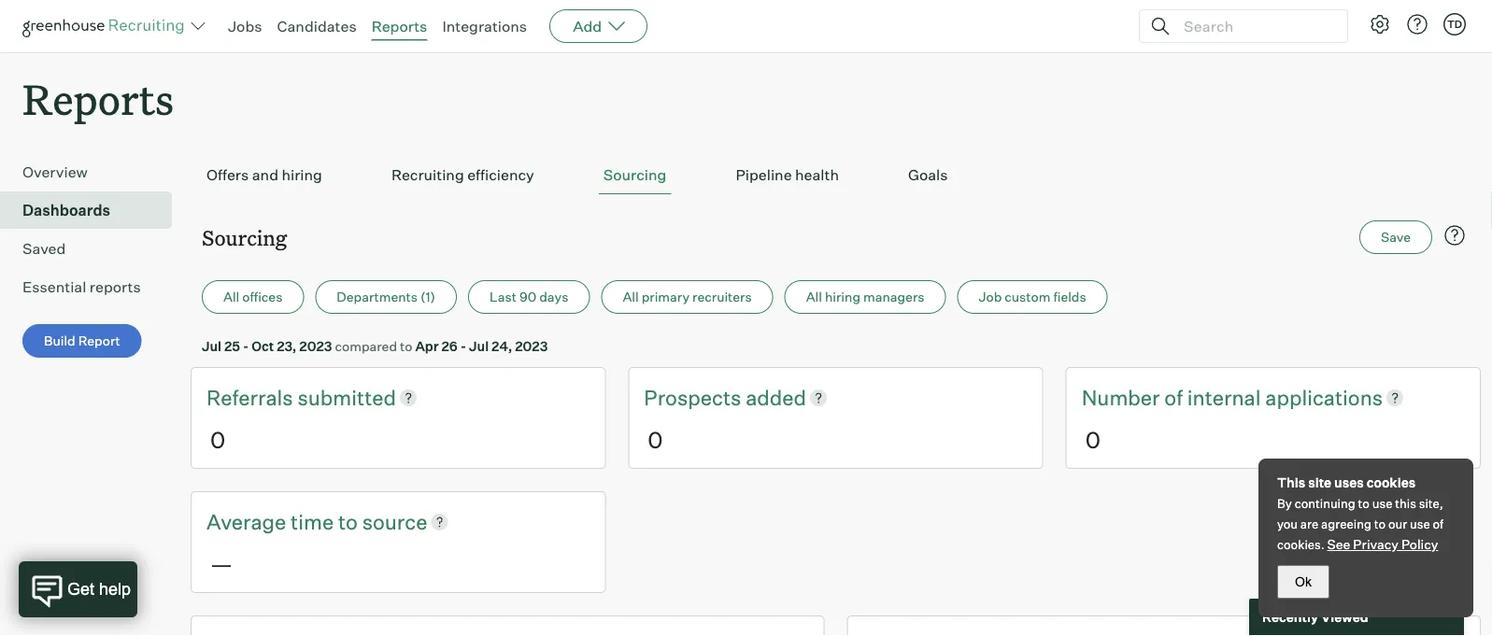 Task type: locate. For each thing, give the bounding box(es) containing it.
managers
[[863, 289, 925, 305]]

time
[[291, 509, 334, 534]]

offers and hiring
[[207, 166, 322, 184]]

recruiters
[[692, 289, 752, 305]]

jul left 24,
[[469, 338, 489, 354]]

all inside button
[[806, 289, 822, 305]]

integrations
[[442, 17, 527, 36]]

saved
[[22, 239, 66, 258]]

1 horizontal spatial 0
[[648, 426, 663, 454]]

hiring right and
[[282, 166, 322, 184]]

applications link
[[1265, 383, 1383, 412]]

faq image
[[1444, 224, 1466, 247]]

last 90 days
[[490, 289, 568, 305]]

tab list
[[202, 156, 1470, 195]]

compared
[[335, 338, 397, 354]]

average link
[[207, 507, 291, 536]]

configure image
[[1369, 13, 1391, 36]]

1 vertical spatial use
[[1410, 517, 1430, 532]]

1 horizontal spatial jul
[[469, 338, 489, 354]]

use down cookies
[[1372, 496, 1393, 511]]

of link
[[1165, 383, 1187, 412]]

2 0 from the left
[[648, 426, 663, 454]]

build
[[44, 333, 75, 349]]

last 90 days button
[[468, 280, 590, 314]]

job custom fields
[[979, 289, 1086, 305]]

1 vertical spatial of
[[1433, 517, 1444, 532]]

all left the managers
[[806, 289, 822, 305]]

departments
[[337, 289, 418, 305]]

build report
[[44, 333, 120, 349]]

cookies
[[1367, 475, 1416, 491]]

recruiting efficiency
[[391, 166, 534, 184]]

to right time
[[338, 509, 358, 534]]

continuing
[[1295, 496, 1356, 511]]

essential
[[22, 278, 86, 296]]

recruiting efficiency button
[[387, 156, 539, 195]]

greenhouse recruiting image
[[22, 15, 191, 37]]

job
[[979, 289, 1002, 305]]

hiring left the managers
[[825, 289, 861, 305]]

added link
[[746, 383, 807, 412]]

see
[[1327, 536, 1351, 553]]

2 horizontal spatial all
[[806, 289, 822, 305]]

3 0 from the left
[[1085, 426, 1101, 454]]

goals
[[908, 166, 948, 184]]

all
[[223, 289, 239, 305], [623, 289, 639, 305], [806, 289, 822, 305]]

all left offices
[[223, 289, 239, 305]]

2023 right 24,
[[515, 338, 548, 354]]

of down the site,
[[1433, 517, 1444, 532]]

to left our on the bottom right of page
[[1374, 517, 1386, 532]]

number link
[[1082, 383, 1165, 412]]

of
[[1165, 385, 1183, 410], [1433, 517, 1444, 532]]

0 horizontal spatial jul
[[202, 338, 222, 354]]

1 all from the left
[[223, 289, 239, 305]]

all hiring managers
[[806, 289, 925, 305]]

Search text field
[[1179, 13, 1331, 40]]

0 horizontal spatial hiring
[[282, 166, 322, 184]]

90
[[519, 289, 537, 305]]

prospects
[[644, 385, 746, 410]]

1 - from the left
[[243, 338, 249, 354]]

see privacy policy
[[1327, 536, 1438, 553]]

use
[[1372, 496, 1393, 511], [1410, 517, 1430, 532]]

save button
[[1360, 221, 1432, 254]]

- right "26" at the left bottom of page
[[460, 338, 466, 354]]

0
[[210, 426, 225, 454], [648, 426, 663, 454], [1085, 426, 1101, 454]]

1 horizontal spatial reports
[[372, 17, 427, 36]]

average
[[207, 509, 286, 534]]

2 all from the left
[[623, 289, 639, 305]]

internal link
[[1187, 383, 1265, 412]]

to left apr
[[400, 338, 412, 354]]

0 down "prospects" link
[[648, 426, 663, 454]]

td button
[[1440, 9, 1470, 39]]

1 horizontal spatial 2023
[[515, 338, 548, 354]]

jul left 25
[[202, 338, 222, 354]]

2 jul from the left
[[469, 338, 489, 354]]

see privacy policy link
[[1327, 536, 1438, 553]]

pipeline health
[[736, 166, 839, 184]]

1 2023 from the left
[[299, 338, 332, 354]]

26
[[442, 338, 458, 354]]

are
[[1301, 517, 1319, 532]]

prospects link
[[644, 383, 746, 412]]

0 horizontal spatial 0
[[210, 426, 225, 454]]

fields
[[1053, 289, 1086, 305]]

hiring
[[282, 166, 322, 184], [825, 289, 861, 305]]

td
[[1447, 18, 1462, 30]]

0 vertical spatial sourcing
[[603, 166, 667, 184]]

reports
[[372, 17, 427, 36], [22, 71, 174, 126]]

1 horizontal spatial use
[[1410, 517, 1430, 532]]

overview link
[[22, 161, 164, 183]]

by continuing to use this site, you are agreeing to our use of cookies.
[[1277, 496, 1444, 552]]

1 horizontal spatial sourcing
[[603, 166, 667, 184]]

23,
[[277, 338, 297, 354]]

of left "internal"
[[1165, 385, 1183, 410]]

this
[[1277, 475, 1306, 491]]

to
[[400, 338, 412, 354], [1358, 496, 1370, 511], [338, 509, 358, 534], [1374, 517, 1386, 532]]

last
[[490, 289, 517, 305]]

tab list containing offers and hiring
[[202, 156, 1470, 195]]

reports
[[90, 278, 141, 296]]

all inside 'button'
[[623, 289, 639, 305]]

0 horizontal spatial use
[[1372, 496, 1393, 511]]

recently viewed
[[1262, 609, 1368, 626]]

overview
[[22, 163, 88, 181]]

1 0 from the left
[[210, 426, 225, 454]]

2 2023 from the left
[[515, 338, 548, 354]]

- right 25
[[243, 338, 249, 354]]

0 horizontal spatial reports
[[22, 71, 174, 126]]

1 horizontal spatial -
[[460, 338, 466, 354]]

to link
[[338, 507, 362, 536]]

0 down number
[[1085, 426, 1101, 454]]

2023 right 23,
[[299, 338, 332, 354]]

time link
[[291, 507, 338, 536]]

reports down greenhouse recruiting image
[[22, 71, 174, 126]]

0 horizontal spatial all
[[223, 289, 239, 305]]

0 horizontal spatial sourcing
[[202, 224, 287, 251]]

pipeline health button
[[731, 156, 844, 195]]

0 vertical spatial of
[[1165, 385, 1183, 410]]

use up the policy
[[1410, 517, 1430, 532]]

submitted link
[[298, 383, 396, 412]]

all inside button
[[223, 289, 239, 305]]

site,
[[1419, 496, 1443, 511]]

all hiring managers button
[[785, 280, 946, 314]]

1 horizontal spatial all
[[623, 289, 639, 305]]

2 horizontal spatial 0
[[1085, 426, 1101, 454]]

all offices
[[223, 289, 283, 305]]

uses
[[1334, 475, 1364, 491]]

1 horizontal spatial hiring
[[825, 289, 861, 305]]

0 horizontal spatial of
[[1165, 385, 1183, 410]]

0 down referrals link
[[210, 426, 225, 454]]

3 all from the left
[[806, 289, 822, 305]]

2 - from the left
[[460, 338, 466, 354]]

all left primary
[[623, 289, 639, 305]]

source link
[[362, 507, 427, 536]]

reports right candidates
[[372, 17, 427, 36]]

0 horizontal spatial 2023
[[299, 338, 332, 354]]

of inside "by continuing to use this site, you are agreeing to our use of cookies."
[[1433, 517, 1444, 532]]

and
[[252, 166, 278, 184]]

candidates link
[[277, 17, 357, 36]]

all for all primary recruiters
[[623, 289, 639, 305]]

0 horizontal spatial -
[[243, 338, 249, 354]]

1 horizontal spatial of
[[1433, 517, 1444, 532]]



Task type: describe. For each thing, give the bounding box(es) containing it.
by
[[1277, 496, 1292, 511]]

sourcing inside button
[[603, 166, 667, 184]]

0 vertical spatial reports
[[372, 17, 427, 36]]

1 jul from the left
[[202, 338, 222, 354]]

job custom fields button
[[957, 280, 1108, 314]]

ok
[[1295, 575, 1312, 589]]

apr
[[415, 338, 439, 354]]

offers
[[207, 166, 249, 184]]

primary
[[642, 289, 690, 305]]

saved link
[[22, 238, 164, 260]]

this
[[1395, 496, 1416, 511]]

oct
[[252, 338, 274, 354]]

add
[[573, 17, 602, 36]]

1 vertical spatial reports
[[22, 71, 174, 126]]

1 vertical spatial hiring
[[825, 289, 861, 305]]

added
[[746, 385, 807, 410]]

save
[[1381, 229, 1411, 245]]

pipeline
[[736, 166, 792, 184]]

agreeing
[[1321, 517, 1372, 532]]

goals button
[[904, 156, 953, 195]]

reports link
[[372, 17, 427, 36]]

custom
[[1005, 289, 1051, 305]]

submitted
[[298, 385, 396, 410]]

report
[[78, 333, 120, 349]]

jobs
[[228, 17, 262, 36]]

offers and hiring button
[[202, 156, 327, 195]]

0 vertical spatial hiring
[[282, 166, 322, 184]]

source
[[362, 509, 427, 534]]

average time to
[[207, 509, 362, 534]]

jobs link
[[228, 17, 262, 36]]

days
[[539, 289, 568, 305]]

0 vertical spatial use
[[1372, 496, 1393, 511]]

health
[[795, 166, 839, 184]]

dashboards link
[[22, 199, 164, 222]]

(1)
[[420, 289, 436, 305]]

departments (1)
[[337, 289, 436, 305]]

all for all hiring managers
[[806, 289, 822, 305]]

all primary recruiters button
[[601, 280, 773, 314]]

to down uses
[[1358, 496, 1370, 511]]

recruiting
[[391, 166, 464, 184]]

number of internal
[[1082, 385, 1265, 410]]

0 for referrals
[[210, 426, 225, 454]]

dashboards
[[22, 201, 110, 220]]

all offices button
[[202, 280, 304, 314]]

policy
[[1401, 536, 1438, 553]]

referrals
[[207, 385, 298, 410]]

candidates
[[277, 17, 357, 36]]

all primary recruiters
[[623, 289, 752, 305]]

viewed
[[1321, 609, 1368, 626]]

efficiency
[[467, 166, 534, 184]]

essential reports
[[22, 278, 141, 296]]

referrals link
[[207, 383, 298, 412]]

departments (1) button
[[315, 280, 457, 314]]

offices
[[242, 289, 283, 305]]

this site uses cookies
[[1277, 475, 1416, 491]]

td button
[[1444, 13, 1466, 36]]

sourcing button
[[599, 156, 671, 195]]

—
[[210, 550, 233, 578]]

cookies.
[[1277, 537, 1325, 552]]

jul 25 - oct 23, 2023 compared to apr 26 - jul 24, 2023
[[202, 338, 548, 354]]

applications
[[1265, 385, 1383, 410]]

25
[[224, 338, 240, 354]]

recently
[[1262, 609, 1318, 626]]

integrations link
[[442, 17, 527, 36]]

essential reports link
[[22, 276, 164, 298]]

site
[[1308, 475, 1332, 491]]

ok button
[[1277, 565, 1330, 599]]

24,
[[492, 338, 512, 354]]

0 for prospects
[[648, 426, 663, 454]]

all for all offices
[[223, 289, 239, 305]]

1 vertical spatial sourcing
[[202, 224, 287, 251]]

our
[[1388, 517, 1407, 532]]



Task type: vqa. For each thing, say whether or not it's contained in the screenshot.
0 for Referrals
yes



